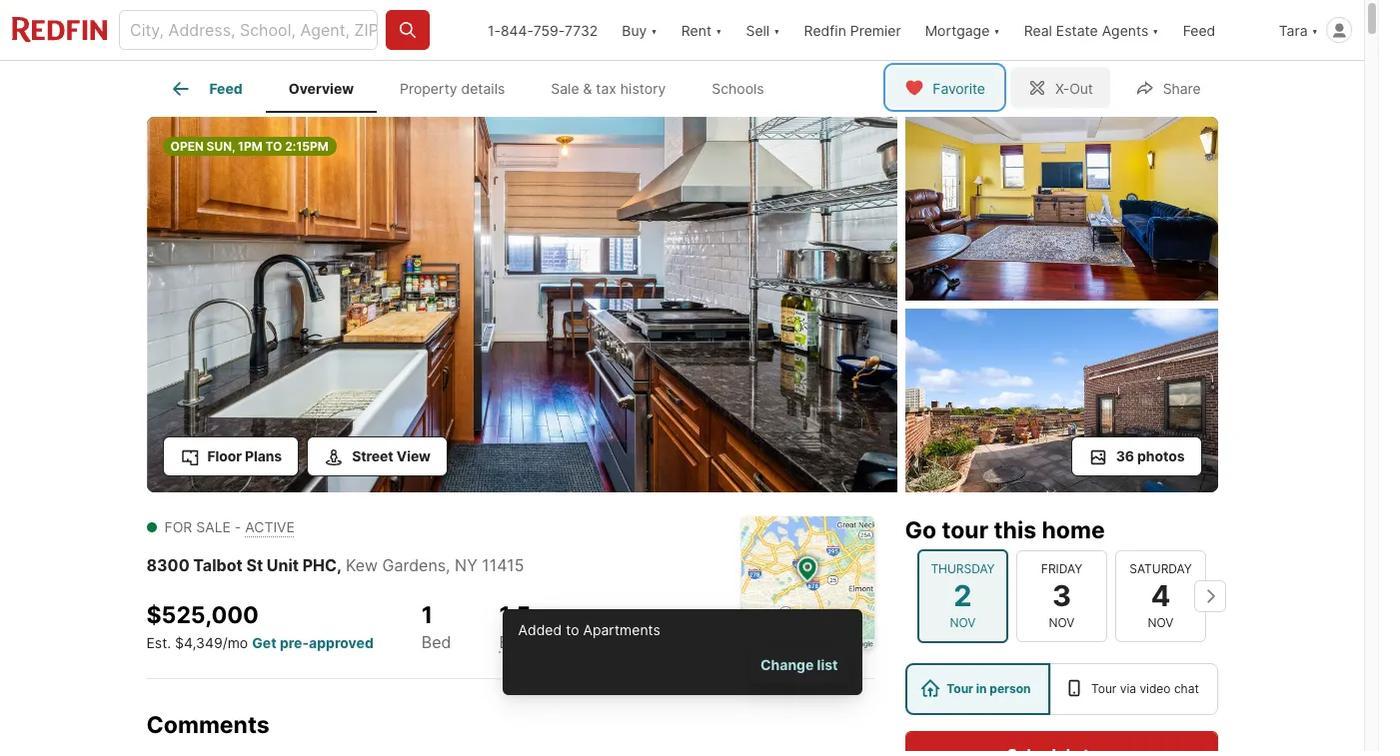 Task type: describe. For each thing, give the bounding box(es) containing it.
estate
[[1057, 21, 1099, 38]]

sale & tax history tab
[[528, 65, 689, 113]]

property
[[400, 80, 458, 97]]

1-844-759-7732
[[488, 21, 598, 38]]

out
[[1070, 79, 1094, 96]]

favorite button
[[888, 66, 1003, 107]]

baths
[[499, 633, 543, 653]]

redfin premier button
[[792, 0, 914, 60]]

tour in person
[[947, 682, 1031, 697]]

▾ for buy ▾
[[651, 21, 658, 38]]

1 , from the left
[[337, 556, 342, 576]]

x-out
[[1056, 79, 1094, 96]]

ft
[[619, 633, 634, 653]]

saturday 4 nov
[[1130, 562, 1192, 631]]

36 photos
[[1116, 448, 1185, 465]]

tour via video chat
[[1092, 682, 1200, 697]]

apartments
[[583, 621, 661, 638]]

floor plans button
[[162, 437, 299, 477]]

go
[[905, 517, 937, 545]]

▾ inside "link"
[[1153, 21, 1159, 38]]

friday 3 nov
[[1041, 562, 1082, 631]]

talbot
[[193, 556, 243, 576]]

tour for tour in person
[[947, 682, 974, 697]]

history
[[621, 80, 666, 97]]

—
[[595, 602, 618, 630]]

unit
[[267, 556, 299, 576]]

to
[[566, 621, 579, 638]]

tour for tour via video chat
[[1092, 682, 1117, 697]]

approved
[[309, 635, 374, 652]]

&
[[583, 80, 592, 97]]

nov for 2
[[950, 616, 976, 631]]

759-
[[534, 21, 565, 38]]

share button
[[1119, 66, 1218, 107]]

7732
[[565, 21, 598, 38]]

property details
[[400, 80, 505, 97]]

est.
[[146, 635, 171, 652]]

gardens
[[382, 556, 446, 576]]

tara
[[1279, 21, 1308, 38]]

map entry image
[[741, 517, 874, 650]]

mortgage ▾ button
[[914, 0, 1013, 60]]

1 bed
[[422, 602, 451, 653]]

tour
[[942, 517, 989, 545]]

tab list containing feed
[[146, 61, 804, 113]]

saturday
[[1130, 562, 1192, 577]]

real estate agents ▾ button
[[1013, 0, 1171, 60]]

alert containing added to apartments
[[502, 609, 862, 696]]

schools tab
[[689, 65, 788, 113]]

2 , from the left
[[446, 556, 451, 576]]

schools
[[712, 80, 765, 97]]

36 photos button
[[1072, 437, 1202, 477]]

buy
[[622, 21, 647, 38]]

street view button
[[307, 437, 448, 477]]

$525,000 est. $4,349 /mo get pre-approved
[[146, 602, 374, 652]]

/mo
[[223, 635, 248, 652]]

8300
[[146, 556, 190, 576]]

list box containing tour in person
[[905, 664, 1218, 716]]

2:15pm
[[285, 139, 329, 154]]

street view
[[352, 448, 431, 465]]

mortgage ▾
[[926, 21, 1001, 38]]

nov for 4
[[1148, 616, 1174, 631]]

open sun, 1pm to 2:15pm link
[[146, 117, 897, 497]]

nov for 3
[[1049, 616, 1075, 631]]

mortgage
[[926, 21, 990, 38]]

active link
[[245, 519, 295, 536]]

feed inside button
[[1183, 21, 1216, 38]]

chat
[[1175, 682, 1200, 697]]

redfin premier
[[804, 21, 902, 38]]

added
[[518, 621, 562, 638]]

via
[[1121, 682, 1137, 697]]

rent ▾
[[682, 21, 722, 38]]

-
[[235, 519, 241, 536]]

thursday
[[931, 562, 995, 577]]

1
[[422, 602, 433, 630]]

submit search image
[[397, 20, 417, 40]]

pre-
[[280, 635, 309, 652]]

buy ▾ button
[[622, 0, 658, 60]]

▾ for sell ▾
[[774, 21, 780, 38]]

floor
[[207, 448, 242, 465]]

agents
[[1102, 21, 1149, 38]]

ny
[[455, 556, 478, 576]]

sq
[[595, 633, 615, 653]]



Task type: locate. For each thing, give the bounding box(es) containing it.
this
[[994, 517, 1037, 545]]

tax
[[596, 80, 617, 97]]

tour left via
[[1092, 682, 1117, 697]]

get pre-approved link
[[252, 635, 374, 652]]

in
[[977, 682, 987, 697]]

tour
[[947, 682, 974, 697], [1092, 682, 1117, 697]]

2 tour from the left
[[1092, 682, 1117, 697]]

1 vertical spatial feed
[[209, 80, 243, 97]]

2 ▾ from the left
[[716, 21, 722, 38]]

tour left in
[[947, 682, 974, 697]]

open sun, 1pm to 2:15pm
[[170, 139, 329, 154]]

kew
[[346, 556, 378, 576]]

nov inside friday 3 nov
[[1049, 616, 1075, 631]]

share
[[1164, 79, 1201, 96]]

feed up sun,
[[209, 80, 243, 97]]

0 horizontal spatial feed
[[209, 80, 243, 97]]

buy ▾ button
[[610, 0, 670, 60]]

overview
[[289, 80, 354, 97]]

1 tour from the left
[[947, 682, 974, 697]]

list
[[817, 657, 838, 674]]

phc
[[303, 556, 337, 576]]

bed
[[422, 633, 451, 653]]

1 horizontal spatial nov
[[1049, 616, 1075, 631]]

feed
[[1183, 21, 1216, 38], [209, 80, 243, 97]]

alert
[[502, 609, 862, 696]]

▾ for mortgage ▾
[[994, 21, 1001, 38]]

4
[[1151, 579, 1171, 614]]

open
[[170, 139, 204, 154]]

to
[[265, 139, 282, 154]]

rent ▾ button
[[670, 0, 734, 60]]

None button
[[917, 550, 1008, 644], [1016, 551, 1107, 643], [1115, 551, 1206, 643], [917, 550, 1008, 644], [1016, 551, 1107, 643], [1115, 551, 1206, 643]]

1.5 baths
[[499, 602, 543, 653]]

4 ▾ from the left
[[994, 21, 1001, 38]]

, left kew
[[337, 556, 342, 576]]

▾ right tara
[[1312, 21, 1319, 38]]

redfin
[[804, 21, 847, 38]]

▾ right mortgage
[[994, 21, 1001, 38]]

nov down 3
[[1049, 616, 1075, 631]]

premier
[[851, 21, 902, 38]]

rent
[[682, 21, 712, 38]]

friday
[[1041, 562, 1082, 577]]

change list
[[761, 657, 838, 674]]

list box
[[905, 664, 1218, 716]]

City, Address, School, Agent, ZIP search field
[[119, 10, 377, 50]]

x-
[[1056, 79, 1070, 96]]

real estate agents ▾ link
[[1025, 0, 1159, 60]]

5 ▾ from the left
[[1153, 21, 1159, 38]]

sell ▾ button
[[734, 0, 792, 60]]

buy ▾
[[622, 21, 658, 38]]

0 vertical spatial feed
[[1183, 21, 1216, 38]]

feed button
[[1171, 0, 1267, 60]]

baths link
[[499, 633, 543, 653]]

$4,349
[[175, 635, 223, 652]]

▾ right buy
[[651, 21, 658, 38]]

comments
[[146, 712, 270, 740]]

,
[[337, 556, 342, 576], [446, 556, 451, 576]]

street
[[352, 448, 394, 465]]

sell
[[746, 21, 770, 38]]

nov inside thursday 2 nov
[[950, 616, 976, 631]]

nov down the 2
[[950, 616, 976, 631]]

0 horizontal spatial nov
[[950, 616, 976, 631]]

0 horizontal spatial ,
[[337, 556, 342, 576]]

— sq ft
[[595, 602, 634, 653]]

, left the ny
[[446, 556, 451, 576]]

tour via video chat option
[[1051, 664, 1218, 716]]

get
[[252, 635, 277, 652]]

2 nov from the left
[[1049, 616, 1075, 631]]

▾
[[651, 21, 658, 38], [716, 21, 722, 38], [774, 21, 780, 38], [994, 21, 1001, 38], [1153, 21, 1159, 38], [1312, 21, 1319, 38]]

next image
[[1194, 581, 1226, 613]]

details
[[461, 80, 505, 97]]

go tour this home
[[905, 517, 1105, 545]]

overview tab
[[266, 65, 377, 113]]

1 nov from the left
[[950, 616, 976, 631]]

2
[[954, 579, 972, 614]]

2 horizontal spatial nov
[[1148, 616, 1174, 631]]

1 horizontal spatial ,
[[446, 556, 451, 576]]

36
[[1116, 448, 1135, 465]]

1 horizontal spatial tour
[[1092, 682, 1117, 697]]

rent ▾ button
[[682, 0, 722, 60]]

0 horizontal spatial tour
[[947, 682, 974, 697]]

▾ for tara ▾
[[1312, 21, 1319, 38]]

feed link
[[169, 77, 243, 101]]

$525,000
[[146, 602, 259, 630]]

8300 talbot st unit phc, kew gardens, ny 11415 image
[[146, 117, 897, 493], [905, 117, 1218, 301], [905, 309, 1218, 493]]

sell ▾ button
[[746, 0, 780, 60]]

1.5
[[499, 602, 531, 630]]

1pm
[[238, 139, 263, 154]]

nov
[[950, 616, 976, 631], [1049, 616, 1075, 631], [1148, 616, 1174, 631]]

change list button
[[753, 647, 846, 684]]

thursday 2 nov
[[931, 562, 995, 631]]

▾ right 'agents'
[[1153, 21, 1159, 38]]

1 ▾ from the left
[[651, 21, 658, 38]]

6 ▾ from the left
[[1312, 21, 1319, 38]]

real
[[1025, 21, 1053, 38]]

▾ right 'sell'
[[774, 21, 780, 38]]

property details tab
[[377, 65, 528, 113]]

x-out button
[[1011, 66, 1111, 107]]

tab list
[[146, 61, 804, 113]]

3
[[1052, 579, 1071, 614]]

sale
[[196, 519, 231, 536]]

sun,
[[207, 139, 235, 154]]

tara ▾
[[1279, 21, 1319, 38]]

feed up "share"
[[1183, 21, 1216, 38]]

844-
[[501, 21, 534, 38]]

sale & tax history
[[551, 80, 666, 97]]

nov inside saturday 4 nov
[[1148, 616, 1174, 631]]

floor plans
[[207, 448, 282, 465]]

active
[[245, 519, 295, 536]]

3 ▾ from the left
[[774, 21, 780, 38]]

st
[[246, 556, 263, 576]]

▾ right rent
[[716, 21, 722, 38]]

1-844-759-7732 link
[[488, 21, 598, 38]]

3 nov from the left
[[1148, 616, 1174, 631]]

1 horizontal spatial feed
[[1183, 21, 1216, 38]]

change
[[761, 657, 814, 674]]

▾ for rent ▾
[[716, 21, 722, 38]]

home
[[1042, 517, 1105, 545]]

sell ▾
[[746, 21, 780, 38]]

8300 talbot st unit phc , kew gardens , ny 11415
[[146, 556, 524, 576]]

tour in person option
[[905, 664, 1051, 716]]

photos
[[1138, 448, 1185, 465]]

1-
[[488, 21, 501, 38]]

nov down 4
[[1148, 616, 1174, 631]]



Task type: vqa. For each thing, say whether or not it's contained in the screenshot.
the ▾ in the Buy ▾ dropdown button
yes



